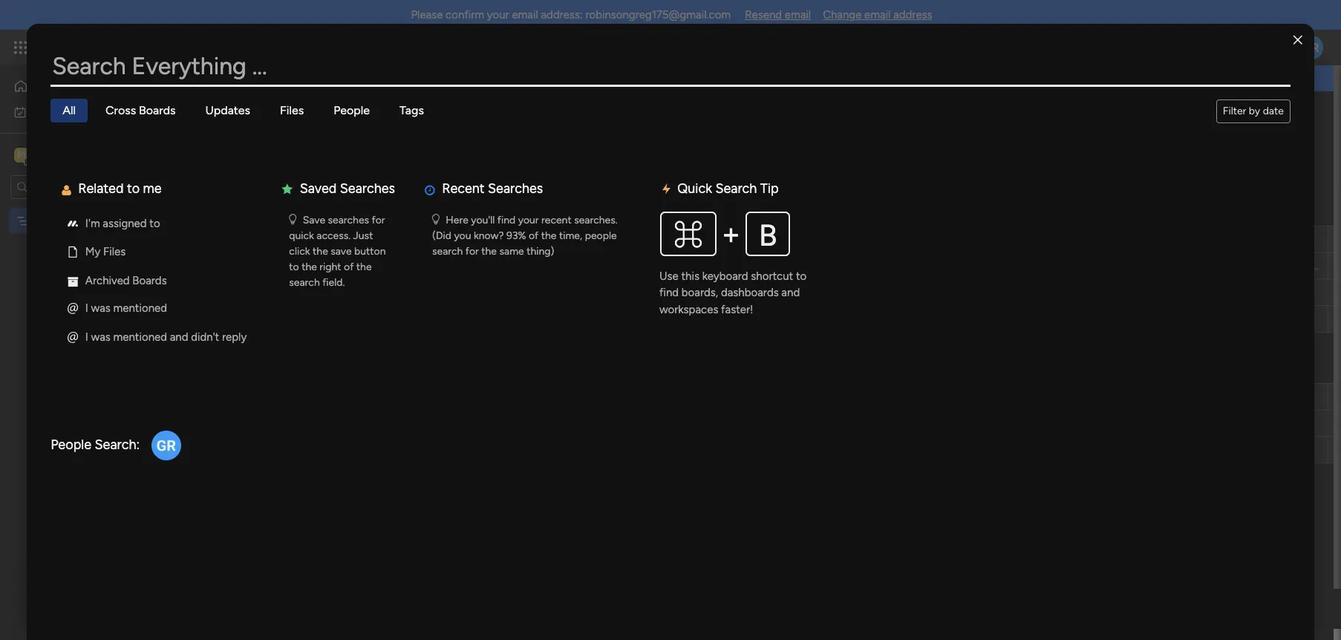 Task type: locate. For each thing, give the bounding box(es) containing it.
email
[[512, 8, 538, 22], [785, 8, 811, 22], [865, 8, 891, 22]]

1 horizontal spatial for
[[466, 245, 479, 258]]

19 minutes ago
[[1265, 261, 1329, 272]]

i inside 'link'
[[85, 302, 88, 315]]

1 horizontal spatial searches
[[488, 180, 543, 197]]

work inside my work button
[[50, 105, 72, 118]]

2 i from the top
[[85, 330, 88, 344]]

and
[[782, 286, 800, 300], [170, 330, 188, 344]]

the down click at the left of the page
[[302, 261, 317, 274]]

was inside 'link'
[[91, 302, 111, 315]]

1 horizontal spatial search
[[432, 245, 463, 258]]

main
[[349, 114, 371, 127], [34, 147, 60, 162]]

1 mentioned from the top
[[113, 302, 167, 315]]

1 vertical spatial i
[[85, 330, 88, 344]]

1 vertical spatial work
[[50, 105, 72, 118]]

for up just
[[372, 214, 385, 226]]

1 was from the top
[[91, 302, 111, 315]]

search inside "save searches for quick access. just click the save button to the right of the search field."
[[289, 277, 320, 289]]

your up 93%
[[518, 214, 539, 226]]

2 was from the top
[[91, 330, 111, 344]]

to right the visible
[[718, 71, 730, 85]]

2 email from the left
[[785, 8, 811, 22]]

of inside "save searches for quick access. just click the save button to the right of the search field."
[[344, 261, 354, 274]]

search
[[432, 245, 463, 258], [289, 277, 320, 289]]

1 searches from the left
[[340, 180, 395, 197]]

1 vertical spatial files
[[103, 245, 126, 259]]

1 vertical spatial find
[[659, 286, 679, 300]]

people
[[334, 103, 370, 117], [51, 437, 91, 453]]

files
[[280, 103, 304, 117], [103, 245, 126, 259]]

board
[[638, 71, 669, 85]]

0 horizontal spatial work
[[50, 105, 72, 118]]

all
[[62, 103, 76, 117]]

1 horizontal spatial files
[[280, 103, 304, 117]]

0 horizontal spatial #1
[[65, 214, 76, 227]]

select product image
[[13, 40, 28, 55]]

1 horizontal spatial work
[[120, 39, 147, 56]]

Owner field
[[537, 231, 575, 248]]

0 horizontal spatial your
[[487, 8, 509, 22]]

here you'll find your recent searches. (did you know? 93% of the time, people search for the same thing)
[[432, 214, 618, 258]]

0 vertical spatial people
[[334, 103, 370, 117]]

was for i was mentioned and didn't reply
[[91, 330, 111, 344]]

boards down my files link
[[132, 274, 167, 287]]

board inside list box
[[35, 214, 62, 227]]

1 horizontal spatial your
[[518, 214, 539, 226]]

0 vertical spatial #1
[[286, 110, 307, 134]]

home button
[[9, 74, 160, 98]]

board #1 up dapulse favorite icon
[[229, 110, 307, 134]]

0 vertical spatial board
[[229, 110, 281, 134]]

resend
[[745, 8, 782, 22]]

change email address link
[[823, 8, 933, 22]]

None field
[[51, 48, 1291, 85]]

quick search tip
[[674, 180, 779, 197]]

project for project 3
[[281, 260, 314, 273]]

1 vertical spatial #1
[[65, 214, 76, 227]]

board #1 inside 'field'
[[229, 110, 307, 134]]

i right dapulse mention icon
[[85, 302, 88, 315]]

0 vertical spatial main
[[349, 114, 371, 127]]

nov
[[641, 261, 659, 272]]

searches up searches
[[340, 180, 395, 197]]

email for resend email
[[785, 8, 811, 22]]

work right monday
[[120, 39, 147, 56]]

1 vertical spatial search
[[289, 277, 320, 289]]

this
[[614, 71, 635, 85]]

use
[[659, 269, 679, 283]]

0 vertical spatial find
[[497, 214, 516, 226]]

people left "search:"
[[51, 437, 91, 453]]

date inside button
[[1263, 105, 1284, 117]]

was right dapulse mention image
[[91, 330, 111, 344]]

0 horizontal spatial board #1
[[35, 214, 76, 227]]

project up button
[[371, 232, 404, 245]]

didn't
[[191, 330, 219, 344]]

search down the (did
[[432, 245, 463, 258]]

shortcut
[[751, 269, 793, 283]]

option
[[0, 207, 189, 210]]

anyone
[[733, 71, 771, 85]]

table left the tags
[[374, 114, 398, 127]]

1 vertical spatial your
[[518, 214, 539, 226]]

#1
[[286, 110, 307, 134], [65, 214, 76, 227]]

0 horizontal spatial dapulse bulb image
[[289, 213, 296, 226]]

board #1 inside list box
[[35, 214, 76, 227]]

archive image
[[67, 276, 79, 287]]

0 vertical spatial was
[[91, 302, 111, 315]]

(did
[[432, 230, 452, 242]]

recent searches
[[439, 180, 543, 197]]

Search in workspace field
[[31, 178, 124, 195]]

on
[[774, 71, 787, 85]]

nov 23
[[641, 261, 672, 272]]

main left tags link at the left of the page
[[349, 114, 371, 127]]

workspace
[[63, 147, 122, 162]]

0 horizontal spatial main
[[34, 147, 60, 162]]

monday work management
[[66, 39, 231, 56]]

my right dapulse doc image
[[85, 245, 101, 259]]

1 vertical spatial people
[[51, 437, 91, 453]]

1 email from the left
[[512, 8, 538, 22]]

#1 left the people link
[[286, 110, 307, 134]]

date right by at the top of the page
[[1263, 105, 1284, 117]]

2 horizontal spatial email
[[865, 8, 891, 22]]

1 vertical spatial of
[[344, 261, 354, 274]]

date inside field
[[656, 233, 677, 245]]

i'm assigned to
[[83, 217, 160, 230]]

table right main table
[[421, 114, 445, 127]]

for inside 'here you'll find your recent searches. (did you know? 93% of the time, people search for the same thing)'
[[466, 245, 479, 258]]

to up my files link
[[150, 217, 160, 230]]

save
[[331, 245, 352, 258]]

workspace selection element
[[14, 146, 124, 165]]

0 vertical spatial project
[[371, 232, 404, 245]]

1 horizontal spatial date
[[1263, 105, 1284, 117]]

dapulse bulb image
[[289, 213, 296, 226], [432, 213, 440, 226]]

management
[[150, 39, 231, 56]]

my for my work
[[33, 105, 47, 118]]

#1 left i'm
[[65, 214, 76, 227]]

web
[[811, 71, 833, 85]]

button
[[354, 245, 386, 258]]

dapulse bulb image up quick
[[289, 213, 296, 226]]

1 horizontal spatial and
[[782, 286, 800, 300]]

/
[[1233, 114, 1237, 127]]

was right dapulse mention icon
[[91, 302, 111, 315]]

to down click at the left of the page
[[289, 261, 299, 274]]

resend email link
[[745, 8, 811, 22]]

board #1 down user image
[[35, 214, 76, 227]]

mentioned inside 'link'
[[113, 302, 167, 315]]

the down recent
[[541, 230, 557, 242]]

email left address:
[[512, 8, 538, 22]]

close image
[[1294, 35, 1303, 46]]

0 horizontal spatial board
[[35, 214, 62, 227]]

0 vertical spatial your
[[487, 8, 509, 22]]

1 horizontal spatial #1
[[286, 110, 307, 134]]

of up thing)
[[529, 230, 539, 242]]

email right resend
[[785, 8, 811, 22]]

the down button
[[356, 261, 372, 274]]

user image
[[62, 184, 71, 196]]

monday
[[66, 39, 117, 56]]

1 vertical spatial main
[[34, 147, 60, 162]]

date right due
[[656, 233, 677, 245]]

ago
[[1313, 261, 1329, 272]]

i
[[85, 302, 88, 315], [85, 330, 88, 344]]

2 dapulse bulb image from the left
[[432, 213, 440, 226]]

dapulse bulb image for recent searches
[[432, 213, 440, 226]]

searches up you'll
[[488, 180, 543, 197]]

1 horizontal spatial my
[[85, 245, 101, 259]]

0 vertical spatial work
[[120, 39, 147, 56]]

main inside main table button
[[349, 114, 371, 127]]

board #1 list box
[[0, 205, 189, 434]]

0 vertical spatial mentioned
[[113, 302, 167, 315]]

to left "me"
[[127, 180, 140, 197]]

1 vertical spatial board #1
[[35, 214, 76, 227]]

people right files link at top left
[[334, 103, 370, 117]]

a
[[862, 71, 868, 85]]

click
[[289, 245, 310, 258]]

0 vertical spatial board #1
[[229, 110, 307, 134]]

by
[[1249, 105, 1261, 117]]

1 horizontal spatial board #1
[[229, 110, 307, 134]]

search down project 3 on the top left of the page
[[289, 277, 320, 289]]

Search Everything ... field
[[51, 48, 1291, 85]]

0 horizontal spatial table
[[374, 114, 398, 127]]

0 vertical spatial search
[[432, 245, 463, 258]]

field.
[[322, 277, 345, 289]]

0 vertical spatial for
[[372, 214, 385, 226]]

project down click at the left of the page
[[281, 260, 314, 273]]

i was mentioned and didn't reply
[[83, 330, 247, 344]]

3 email from the left
[[865, 8, 891, 22]]

find down use on the top of page
[[659, 286, 679, 300]]

boards right cross
[[139, 103, 176, 117]]

Due date field
[[631, 231, 681, 248]]

1 horizontal spatial people
[[334, 103, 370, 117]]

1 horizontal spatial dapulse bulb image
[[432, 213, 440, 226]]

To-do field
[[252, 201, 301, 221]]

2 searches from the left
[[488, 180, 543, 197]]

invite / 1
[[1205, 114, 1244, 127]]

board #1
[[229, 110, 307, 134], [35, 214, 76, 227]]

my down home
[[33, 105, 47, 118]]

your right confirm
[[487, 8, 509, 22]]

0 vertical spatial my
[[33, 105, 47, 118]]

keyboard
[[702, 269, 748, 283]]

archived boards
[[83, 274, 167, 287]]

1 horizontal spatial project
[[371, 232, 404, 245]]

0 horizontal spatial people
[[51, 437, 91, 453]]

email right change
[[865, 8, 891, 22]]

boards for archived boards
[[132, 274, 167, 287]]

files down i'm assigned to
[[103, 245, 126, 259]]

recent
[[541, 214, 572, 226]]

0 horizontal spatial date
[[656, 233, 677, 245]]

0 horizontal spatial of
[[344, 261, 354, 274]]

0 horizontal spatial searches
[[340, 180, 395, 197]]

of inside 'here you'll find your recent searches. (did you know? 93% of the time, people search for the same thing)'
[[529, 230, 539, 242]]

1 horizontal spatial board
[[229, 110, 281, 134]]

1 table from the left
[[374, 114, 398, 127]]

main inside workspace selection element
[[34, 147, 60, 162]]

0 horizontal spatial search
[[289, 277, 320, 289]]

of down save
[[344, 261, 354, 274]]

1 vertical spatial date
[[656, 233, 677, 245]]

1 horizontal spatial email
[[785, 8, 811, 22]]

v2 bolt switch full image
[[662, 183, 671, 196]]

was
[[91, 302, 111, 315], [91, 330, 111, 344]]

files link
[[268, 99, 316, 123]]

resend email
[[745, 8, 811, 22]]

0 horizontal spatial find
[[497, 214, 516, 226]]

1 i from the top
[[85, 302, 88, 315]]

right
[[320, 261, 341, 274]]

0 vertical spatial date
[[1263, 105, 1284, 117]]

2 mentioned from the top
[[113, 330, 167, 344]]

0 vertical spatial i
[[85, 302, 88, 315]]

my inside button
[[33, 105, 47, 118]]

0 vertical spatial files
[[280, 103, 304, 117]]

search inside 'here you'll find your recent searches. (did you know? 93% of the time, people search for the same thing)'
[[432, 245, 463, 258]]

1 horizontal spatial main
[[349, 114, 371, 127]]

the
[[790, 71, 808, 85], [541, 230, 557, 242], [313, 245, 328, 258], [481, 245, 497, 258], [302, 261, 317, 274], [356, 261, 372, 274]]

mentioned down archived boards
[[113, 302, 167, 315]]

0 horizontal spatial my
[[33, 105, 47, 118]]

work down home
[[50, 105, 72, 118]]

mentioned
[[113, 302, 167, 315], [113, 330, 167, 344]]

1 dapulse bulb image from the left
[[289, 213, 296, 226]]

owner
[[540, 233, 572, 245]]

1 vertical spatial for
[[466, 245, 479, 258]]

1 vertical spatial boards
[[132, 274, 167, 287]]

project for project
[[371, 232, 404, 245]]

i was mentioned and didn't reply link
[[54, 325, 259, 350]]

1 vertical spatial was
[[91, 330, 111, 344]]

0 vertical spatial boards
[[139, 103, 176, 117]]

1 vertical spatial and
[[170, 330, 188, 344]]

⌘
[[674, 217, 703, 253]]

1 vertical spatial project
[[281, 260, 314, 273]]

dapulse mention image
[[67, 330, 79, 346]]

archived boards link
[[54, 269, 259, 293]]

for inside "save searches for quick access. just click the save button to the right of the search field."
[[372, 214, 385, 226]]

1 horizontal spatial of
[[529, 230, 539, 242]]

shareable
[[871, 71, 921, 85]]

for down you
[[466, 245, 479, 258]]

filter by date
[[1223, 105, 1284, 117]]

0 horizontal spatial email
[[512, 8, 538, 22]]

1 horizontal spatial find
[[659, 286, 679, 300]]

dapulse favorite image
[[282, 183, 293, 196]]

2 table from the left
[[421, 114, 445, 127]]

0 horizontal spatial and
[[170, 330, 188, 344]]

find up 93%
[[497, 214, 516, 226]]

i right dapulse mention image
[[85, 330, 88, 344]]

files left the people link
[[280, 103, 304, 117]]

to right shortcut in the right top of the page
[[796, 269, 807, 283]]

and left didn't
[[170, 330, 188, 344]]

and down shortcut in the right top of the page
[[782, 286, 800, 300]]

0 horizontal spatial project
[[281, 260, 314, 273]]

0 horizontal spatial for
[[372, 214, 385, 226]]

1 vertical spatial my
[[85, 245, 101, 259]]

0 vertical spatial and
[[782, 286, 800, 300]]

main right workspace icon
[[34, 147, 60, 162]]

1 horizontal spatial table
[[421, 114, 445, 127]]

dapulse bulb image up the (did
[[432, 213, 440, 226]]

boards inside "link"
[[132, 274, 167, 287]]

mentioned down i was mentioned on the left top of page
[[113, 330, 167, 344]]

change
[[823, 8, 862, 22]]

medium
[[741, 260, 779, 273]]

my work
[[33, 105, 72, 118]]

0 vertical spatial of
[[529, 230, 539, 242]]

1 vertical spatial board
[[35, 214, 62, 227]]

was for i was mentioned
[[91, 302, 111, 315]]

1 vertical spatial mentioned
[[113, 330, 167, 344]]

with
[[836, 71, 859, 85]]



Task type: describe. For each thing, give the bounding box(es) containing it.
board inside 'field'
[[229, 110, 281, 134]]

filter
[[1223, 105, 1247, 117]]

boards for cross boards
[[139, 103, 176, 117]]

3
[[317, 260, 323, 273]]

here
[[446, 214, 469, 226]]

cross
[[105, 103, 136, 117]]

work for my
[[50, 105, 72, 118]]

to-do
[[255, 201, 297, 220]]

#1 inside list box
[[65, 214, 76, 227]]

you'll
[[471, 214, 495, 226]]

know?
[[474, 230, 504, 242]]

please
[[411, 8, 443, 22]]

updates link
[[193, 99, 262, 123]]

and inside use this keyboard shortcut to find boards, dashboards and workspaces faster!
[[782, 286, 800, 300]]

+
[[722, 216, 740, 252]]

dashboards
[[721, 286, 779, 300]]

my work button
[[9, 100, 160, 124]]

Board #1 field
[[226, 110, 310, 135]]

main for main table
[[349, 114, 371, 127]]

searches.
[[574, 214, 618, 226]]

1
[[1240, 114, 1244, 127]]

19
[[1265, 261, 1274, 272]]

address:
[[541, 8, 583, 22]]

people for people
[[334, 103, 370, 117]]

to inside "save searches for quick access. just click the save button to the right of the search field."
[[289, 261, 299, 274]]

link
[[924, 71, 941, 85]]

recent
[[442, 180, 485, 197]]

filter by date button
[[1216, 100, 1291, 123]]

please confirm your email address: robinsongreg175@gmail.com
[[411, 8, 731, 22]]

1 image
[[1124, 30, 1138, 47]]

clock o image
[[425, 184, 435, 196]]

thing)
[[527, 245, 554, 258]]

work for monday
[[120, 39, 147, 56]]

time,
[[559, 230, 582, 242]]

this
[[681, 269, 700, 283]]

i'm assigned to link
[[54, 212, 259, 236]]

93%
[[507, 230, 526, 242]]

to inside use this keyboard shortcut to find boards, dashboards and workspaces faster!
[[796, 269, 807, 283]]

0 horizontal spatial files
[[103, 245, 126, 259]]

find inside 'here you'll find your recent searches. (did you know? 93% of the time, people search for the same thing)'
[[497, 214, 516, 226]]

the up 3
[[313, 245, 328, 258]]

priority
[[744, 233, 777, 245]]

i for i was mentioned and didn't reply
[[85, 330, 88, 344]]

faster!
[[721, 303, 754, 316]]

the down know?
[[481, 245, 497, 258]]

search:
[[95, 437, 140, 453]]

main table button
[[326, 109, 409, 133]]

people link
[[322, 99, 382, 123]]

my files
[[83, 245, 126, 259]]

m
[[17, 148, 26, 161]]

is
[[672, 71, 680, 85]]

email for change email address
[[865, 8, 891, 22]]

tip
[[760, 180, 779, 197]]

just
[[353, 230, 373, 242]]

use this keyboard shortcut to find boards, dashboards and workspaces faster!
[[659, 269, 807, 316]]

change email address
[[823, 8, 933, 22]]

you
[[454, 230, 471, 242]]

main workspace
[[34, 147, 122, 162]]

column information image
[[688, 234, 700, 245]]

this  board is visible to anyone on the web with a shareable link
[[614, 71, 941, 85]]

v2 expand column image
[[593, 228, 604, 241]]

saved
[[300, 180, 337, 197]]

the right on
[[790, 71, 808, 85]]

updates
[[205, 103, 250, 117]]

23
[[661, 261, 672, 272]]

save searches for quick access. just click the save button to the right of the search field.
[[289, 214, 386, 289]]

to-
[[255, 201, 280, 220]]

reply
[[222, 330, 247, 344]]

searches for recent searches
[[488, 180, 543, 197]]

tags link
[[388, 99, 436, 123]]

related
[[78, 180, 124, 197]]

searches for saved searches
[[340, 180, 395, 197]]

your inside 'here you'll find your recent searches. (did you know? 93% of the time, people search for the same thing)'
[[518, 214, 539, 226]]

tags
[[400, 103, 424, 117]]

b
[[759, 217, 777, 253]]

#1 inside 'field'
[[286, 110, 307, 134]]

quick
[[289, 230, 314, 242]]

i was mentioned
[[83, 302, 167, 315]]

confirm
[[446, 8, 484, 22]]

do
[[280, 201, 297, 220]]

greg robinson image
[[1300, 36, 1323, 59]]

mentioned for i was mentioned and didn't reply
[[113, 330, 167, 344]]

people for people search:
[[51, 437, 91, 453]]

cross boards
[[105, 103, 176, 117]]

address
[[894, 8, 933, 22]]

my for my files
[[85, 245, 101, 259]]

boards,
[[682, 286, 718, 300]]

mentioned for i was mentioned
[[113, 302, 167, 315]]

robinsongreg175@gmail.com
[[586, 8, 731, 22]]

cross boards link
[[94, 99, 188, 123]]

home
[[34, 79, 63, 92]]

search
[[716, 180, 757, 197]]

main table
[[349, 114, 398, 127]]

workspaces
[[659, 303, 718, 316]]

i for i was mentioned
[[85, 302, 88, 315]]

all link
[[51, 99, 88, 123]]

find inside use this keyboard shortcut to find boards, dashboards and workspaces faster!
[[659, 286, 679, 300]]

save
[[303, 214, 325, 226]]

monday pulse circle image
[[67, 216, 79, 233]]

dapulse doc image
[[67, 245, 79, 261]]

visible
[[683, 71, 716, 85]]

saved searches
[[297, 180, 395, 197]]

dapulse mention image
[[67, 301, 79, 318]]

main for main workspace
[[34, 147, 60, 162]]

quick
[[678, 180, 712, 197]]

workspace image
[[14, 147, 29, 163]]

me
[[143, 180, 162, 197]]

archived
[[85, 274, 130, 287]]

invite / 1 button
[[1177, 109, 1251, 133]]

due
[[635, 233, 654, 245]]

dapulse bulb image for saved searches
[[289, 213, 296, 226]]

i was mentioned link
[[54, 297, 259, 321]]

Priority field
[[740, 231, 780, 248]]

my files link
[[54, 240, 259, 265]]

access.
[[317, 230, 351, 242]]



Task type: vqa. For each thing, say whether or not it's contained in the screenshot.
left and
yes



